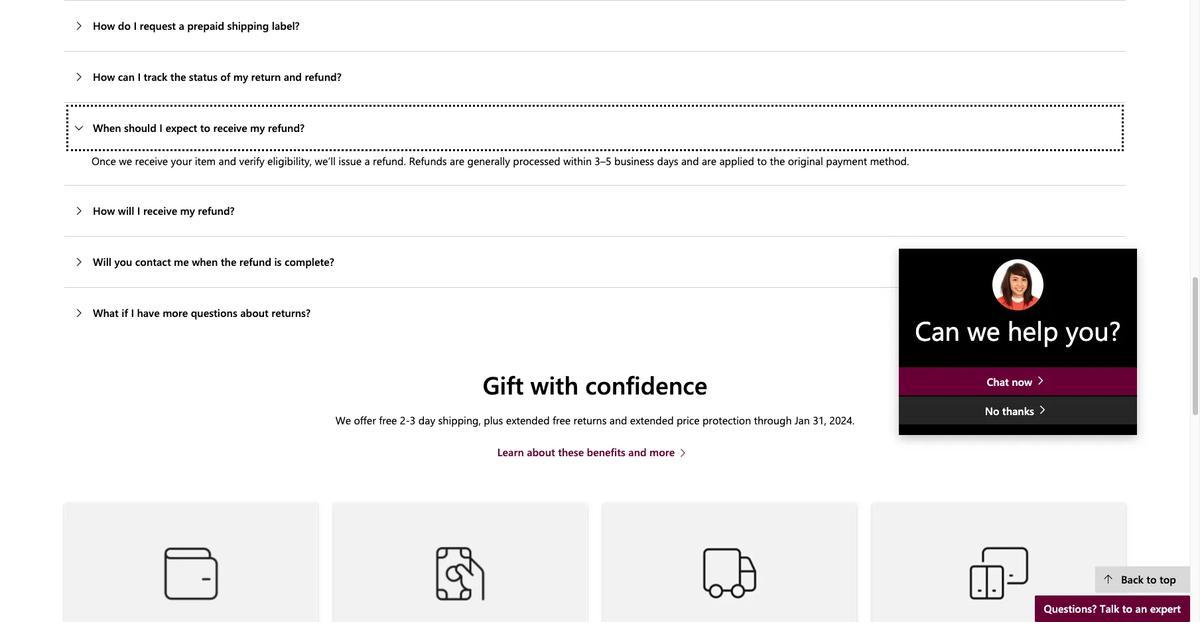 Task type: locate. For each thing, give the bounding box(es) containing it.
how left can
[[93, 70, 115, 83]]

i for expect
[[159, 121, 163, 135]]

learn about these benefits and more link
[[497, 445, 693, 461]]

talk
[[1100, 602, 1120, 616]]

receive left your
[[135, 154, 168, 168]]

we for can
[[967, 313, 1000, 348]]

0 horizontal spatial are
[[450, 154, 465, 168]]

is
[[274, 255, 282, 269]]

questions?
[[1044, 602, 1097, 616]]

questions? talk to an expert button
[[1035, 596, 1190, 622]]

are
[[450, 154, 465, 168], [702, 154, 717, 168]]

if
[[122, 306, 128, 320]]

i right will
[[137, 204, 140, 217]]

how do i request a prepaid shipping label?
[[93, 18, 300, 32]]

0 vertical spatial the
[[170, 70, 186, 83]]

2 horizontal spatial the
[[770, 154, 785, 168]]

questions? talk to an expert
[[1044, 602, 1181, 616]]

are left applied
[[702, 154, 717, 168]]

the right track
[[170, 70, 186, 83]]

can we help you?
[[915, 313, 1121, 348]]

2 extended from the left
[[630, 413, 674, 427]]

1 extended from the left
[[506, 413, 550, 427]]

2 vertical spatial refund?
[[198, 204, 235, 217]]

through
[[754, 413, 792, 427]]

1 horizontal spatial extended
[[630, 413, 674, 427]]

contact
[[135, 255, 171, 269]]

free
[[379, 413, 397, 427], [553, 413, 571, 427]]

0 horizontal spatial about
[[240, 306, 269, 320]]

how left do
[[93, 18, 115, 32]]

how can i track the status of my return and refund?
[[93, 70, 342, 83]]

extended left price
[[630, 413, 674, 427]]

i right do
[[134, 18, 137, 32]]

chat now button
[[899, 368, 1137, 396]]

when
[[192, 255, 218, 269]]

the
[[170, 70, 186, 83], [770, 154, 785, 168], [221, 255, 236, 269]]

1 vertical spatial about
[[527, 445, 555, 459]]

and right return
[[284, 70, 302, 83]]

1 horizontal spatial free
[[553, 413, 571, 427]]

1 how from the top
[[93, 18, 115, 32]]

0 horizontal spatial my
[[180, 204, 195, 217]]

3 how from the top
[[93, 204, 115, 217]]

jan
[[795, 413, 810, 427]]

1 horizontal spatial we
[[967, 313, 1000, 348]]

1 vertical spatial more
[[650, 445, 675, 459]]

applied
[[720, 154, 754, 168]]

an
[[1136, 602, 1147, 616]]

method.
[[870, 154, 909, 168]]

2 vertical spatial how
[[93, 204, 115, 217]]

we
[[119, 154, 132, 168], [967, 313, 1000, 348]]

0 vertical spatial how
[[93, 18, 115, 32]]

a right the request
[[179, 18, 184, 32]]

a inside the how do i request a prepaid shipping label? dropdown button
[[179, 18, 184, 32]]

will
[[118, 204, 134, 217]]

0 vertical spatial about
[[240, 306, 269, 320]]

we'll
[[315, 154, 336, 168]]

about left returns?
[[240, 306, 269, 320]]

the left original
[[770, 154, 785, 168]]

we right can
[[967, 313, 1000, 348]]

no
[[985, 404, 1000, 418]]

i right can
[[138, 70, 141, 83]]

receive inside dropdown button
[[143, 204, 177, 217]]

benefits
[[587, 445, 626, 459]]

receive up verify
[[213, 121, 247, 135]]

refund? inside dropdown button
[[268, 121, 305, 135]]

0 vertical spatial refund?
[[305, 70, 342, 83]]

1 horizontal spatial more
[[650, 445, 675, 459]]

item
[[195, 154, 216, 168]]

a
[[179, 18, 184, 32], [365, 154, 370, 168]]

track
[[144, 70, 168, 83]]

we
[[336, 413, 351, 427]]

refund? right return
[[305, 70, 342, 83]]

and inside dropdown button
[[284, 70, 302, 83]]

more
[[163, 306, 188, 320], [650, 445, 675, 459]]

once we receive your item and verify eligibility, we'll issue a refund. refunds are generally processed within 3–5 business days and are applied to the original payment method.
[[92, 154, 909, 168]]

how
[[93, 18, 115, 32], [93, 70, 115, 83], [93, 204, 115, 217]]

0 horizontal spatial the
[[170, 70, 186, 83]]

1 vertical spatial how
[[93, 70, 115, 83]]

to right applied
[[757, 154, 767, 168]]

original
[[788, 154, 823, 168]]

i for have
[[131, 306, 134, 320]]

generally
[[467, 154, 510, 168]]

we for once
[[119, 154, 132, 168]]

my up verify
[[250, 121, 265, 135]]

more right benefits at the bottom of the page
[[650, 445, 675, 459]]

more inside dropdown button
[[163, 306, 188, 320]]

refund.
[[373, 154, 406, 168]]

days
[[657, 154, 678, 168]]

2 are from the left
[[702, 154, 717, 168]]

plus
[[484, 413, 503, 427]]

extended right plus
[[506, 413, 550, 427]]

about
[[240, 306, 269, 320], [527, 445, 555, 459]]

1 horizontal spatial the
[[221, 255, 236, 269]]

refunds
[[409, 154, 447, 168]]

2 horizontal spatial my
[[250, 121, 265, 135]]

my
[[233, 70, 248, 83], [250, 121, 265, 135], [180, 204, 195, 217]]

you
[[114, 255, 132, 269]]

refund?
[[305, 70, 342, 83], [268, 121, 305, 135], [198, 204, 235, 217]]

refund? down item
[[198, 204, 235, 217]]

0 vertical spatial we
[[119, 154, 132, 168]]

1 vertical spatial my
[[250, 121, 265, 135]]

how do i request a prepaid shipping label? button
[[64, 1, 1126, 51]]

free left 2-
[[379, 413, 397, 427]]

i right "if"
[[131, 306, 134, 320]]

1 vertical spatial refund?
[[268, 121, 305, 135]]

1 are from the left
[[450, 154, 465, 168]]

a right issue
[[365, 154, 370, 168]]

1 vertical spatial we
[[967, 313, 1000, 348]]

are right refunds on the left top of the page
[[450, 154, 465, 168]]

and
[[284, 70, 302, 83], [219, 154, 236, 168], [681, 154, 699, 168], [610, 413, 627, 427], [629, 445, 647, 459]]

will you contact me when the refund is complete?
[[93, 255, 334, 269]]

i left "expect"
[[159, 121, 163, 135]]

we right once
[[119, 154, 132, 168]]

of
[[220, 70, 230, 83]]

about left these
[[527, 445, 555, 459]]

what
[[93, 306, 119, 320]]

have
[[137, 306, 160, 320]]

business
[[614, 154, 654, 168]]

about inside dropdown button
[[240, 306, 269, 320]]

more right have
[[163, 306, 188, 320]]

extended
[[506, 413, 550, 427], [630, 413, 674, 427]]

0 vertical spatial my
[[233, 70, 248, 83]]

refund? up the eligibility,
[[268, 121, 305, 135]]

0 horizontal spatial we
[[119, 154, 132, 168]]

0 horizontal spatial a
[[179, 18, 184, 32]]

0 vertical spatial a
[[179, 18, 184, 32]]

you?
[[1066, 313, 1121, 348]]

eligibility,
[[267, 154, 312, 168]]

and right benefits at the bottom of the page
[[629, 445, 647, 459]]

2 vertical spatial receive
[[143, 204, 177, 217]]

i
[[134, 18, 137, 32], [138, 70, 141, 83], [159, 121, 163, 135], [137, 204, 140, 217], [131, 306, 134, 320]]

receive right will
[[143, 204, 177, 217]]

0 vertical spatial receive
[[213, 121, 247, 135]]

0 horizontal spatial more
[[163, 306, 188, 320]]

2 vertical spatial the
[[221, 255, 236, 269]]

your
[[171, 154, 192, 168]]

to right "expect"
[[200, 121, 210, 135]]

0 horizontal spatial free
[[379, 413, 397, 427]]

and right item
[[219, 154, 236, 168]]

2 free from the left
[[553, 413, 571, 427]]

0 vertical spatial more
[[163, 306, 188, 320]]

1 vertical spatial a
[[365, 154, 370, 168]]

2 how from the top
[[93, 70, 115, 83]]

i for request
[[134, 18, 137, 32]]

free left returns
[[553, 413, 571, 427]]

my right of on the left of page
[[233, 70, 248, 83]]

0 horizontal spatial extended
[[506, 413, 550, 427]]

the right when
[[221, 255, 236, 269]]

my down your
[[180, 204, 195, 217]]

processed
[[513, 154, 560, 168]]

how left will
[[93, 204, 115, 217]]

1 horizontal spatial are
[[702, 154, 717, 168]]

prepaid
[[187, 18, 224, 32]]

label?
[[272, 18, 300, 32]]

how can i track the status of my return and refund? button
[[64, 52, 1126, 102]]



Task type: describe. For each thing, give the bounding box(es) containing it.
receive inside dropdown button
[[213, 121, 247, 135]]

help
[[1008, 313, 1059, 348]]

will
[[93, 255, 111, 269]]

protection
[[703, 413, 751, 427]]

should
[[124, 121, 157, 135]]

i for track
[[138, 70, 141, 83]]

2024.
[[830, 413, 855, 427]]

thanks
[[1002, 404, 1034, 418]]

1 horizontal spatial about
[[527, 445, 555, 459]]

expect
[[165, 121, 197, 135]]

how will i receive my refund? button
[[64, 186, 1126, 236]]

what if i have more questions about returns?
[[93, 306, 311, 320]]

the inside "dropdown button"
[[221, 255, 236, 269]]

within
[[563, 154, 592, 168]]

how for how will i receive my refund?
[[93, 204, 115, 217]]

with
[[530, 368, 579, 401]]

31,
[[813, 413, 827, 427]]

payment
[[826, 154, 867, 168]]

once
[[92, 154, 116, 168]]

price
[[677, 413, 700, 427]]

when should i expect to receive my refund? button
[[64, 103, 1126, 153]]

return
[[251, 70, 281, 83]]

will you contact me when the refund is complete? button
[[64, 237, 1126, 287]]

complete?
[[285, 255, 334, 269]]

1 free from the left
[[379, 413, 397, 427]]

gift
[[483, 368, 524, 401]]

issue
[[339, 154, 362, 168]]

shipping,
[[438, 413, 481, 427]]

returns?
[[272, 306, 311, 320]]

refund
[[239, 255, 271, 269]]

chat now
[[987, 375, 1035, 389]]

2 vertical spatial my
[[180, 204, 195, 217]]

learn
[[497, 445, 524, 459]]

and right returns
[[610, 413, 627, 427]]

1 horizontal spatial a
[[365, 154, 370, 168]]

request
[[140, 18, 176, 32]]

1 vertical spatial the
[[770, 154, 785, 168]]

i for receive
[[137, 204, 140, 217]]

learn about these benefits and more
[[497, 445, 675, 459]]

what if i have more questions about returns? button
[[64, 288, 1126, 338]]

gift with confidence
[[483, 368, 707, 401]]

can
[[915, 313, 960, 348]]

1 vertical spatial receive
[[135, 154, 168, 168]]

no thanks button
[[899, 397, 1137, 425]]

expert
[[1150, 602, 1181, 616]]

we offer free 2-3 day shipping, plus extended free returns and extended price protection through jan 31, 2024.
[[336, 413, 855, 427]]

3–5
[[595, 154, 611, 168]]

day
[[419, 413, 435, 427]]

questions
[[191, 306, 237, 320]]

to left top
[[1147, 573, 1157, 587]]

to left an
[[1123, 602, 1133, 616]]

no thanks
[[985, 404, 1037, 418]]

how for how do i request a prepaid shipping label?
[[93, 18, 115, 32]]

do
[[118, 18, 131, 32]]

offer
[[354, 413, 376, 427]]

my inside dropdown button
[[250, 121, 265, 135]]

when
[[93, 121, 121, 135]]

when should i expect to receive my refund?
[[93, 121, 305, 135]]

the inside dropdown button
[[170, 70, 186, 83]]

how for how can i track the status of my return and refund?
[[93, 70, 115, 83]]

me
[[174, 255, 189, 269]]

chat
[[987, 375, 1009, 389]]

confidence
[[585, 368, 707, 401]]

and right days
[[681, 154, 699, 168]]

status
[[189, 70, 218, 83]]

now
[[1012, 375, 1033, 389]]

how will i receive my refund?
[[93, 204, 235, 217]]

returns
[[574, 413, 607, 427]]

back to top
[[1121, 573, 1176, 587]]

back
[[1121, 573, 1144, 587]]

2-
[[400, 413, 410, 427]]

top
[[1160, 573, 1176, 587]]

1 horizontal spatial my
[[233, 70, 248, 83]]

shipping
[[227, 18, 269, 32]]

these
[[558, 445, 584, 459]]

can
[[118, 70, 135, 83]]

3
[[410, 413, 416, 427]]



Task type: vqa. For each thing, say whether or not it's contained in the screenshot.
'long'
no



